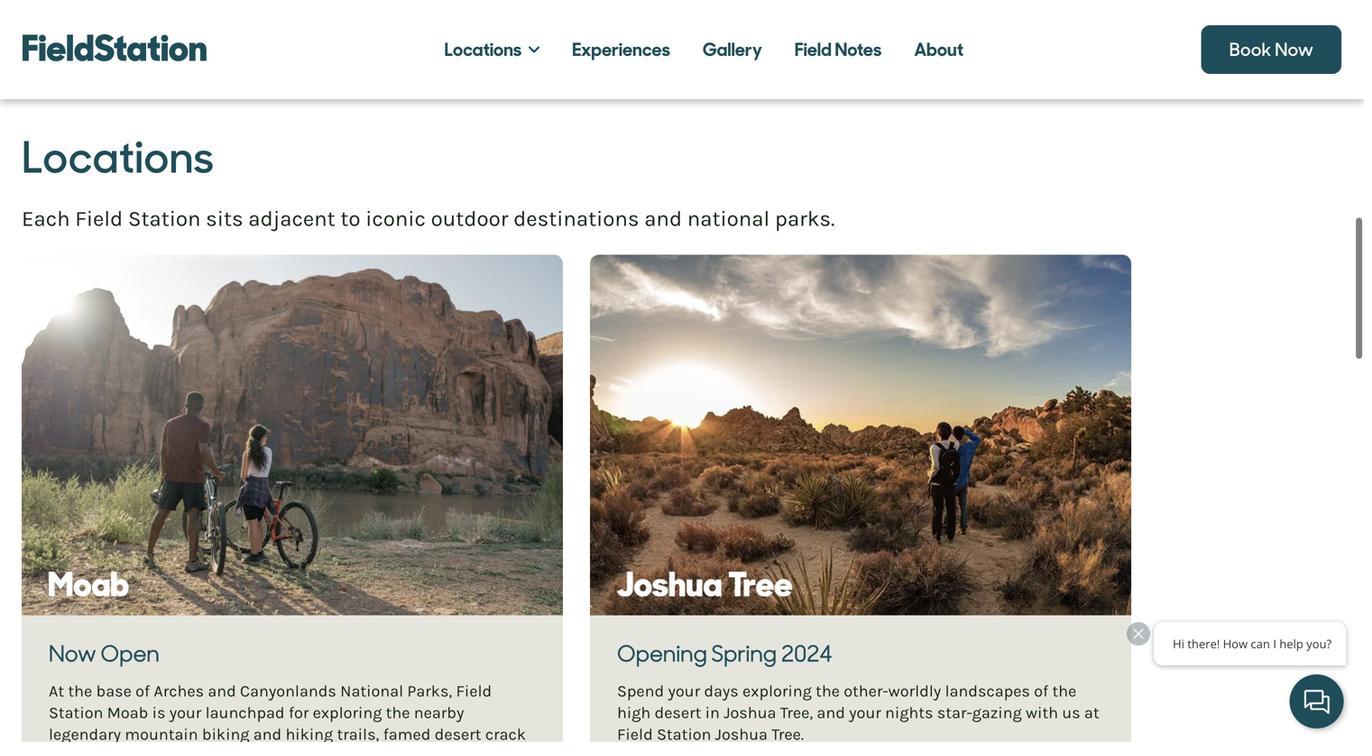Task type: describe. For each thing, give the bounding box(es) containing it.
other-
[[844, 682, 889, 701]]

famed
[[383, 726, 431, 743]]

the up famed
[[386, 704, 410, 723]]

tree,
[[780, 704, 813, 723]]

each field station sits adjacent to iconic outdoor destinations and national parks.
[[22, 206, 835, 231]]

spring
[[712, 640, 777, 669]]

notes
[[835, 38, 882, 61]]

and inside spend your days exploring the other-worldly landscapes of the high desert in joshua tree, and your nights star-gazing with us at field station joshua tree.
[[817, 704, 846, 723]]

us
[[1062, 704, 1081, 723]]

desert inside spend your days exploring the other-worldly landscapes of the high desert in joshua tree, and your nights star-gazing with us at field station joshua tree.
[[655, 704, 702, 723]]

worldly
[[889, 682, 941, 701]]

desert inside at the base of arches and canyonlands national parks, field station moab is your launchpad for exploring the nearby legendary mountain biking and hiking trails, famed desert cra
[[435, 726, 482, 743]]

1 vertical spatial locations
[[22, 129, 214, 186]]

mountain
[[125, 726, 198, 743]]

spend
[[617, 682, 664, 701]]

joshua tree logo image
[[617, 557, 792, 611]]

and down launchpad
[[253, 726, 282, 743]]

field inside spend your days exploring the other-worldly landscapes of the high desert in joshua tree, and your nights star-gazing with us at field station joshua tree.
[[617, 726, 653, 743]]

with
[[1026, 704, 1059, 723]]

tree.
[[772, 726, 804, 743]]

two people looking at towards the sun at joshua tree image
[[590, 254, 1132, 616]]

gazing
[[973, 704, 1022, 723]]

high
[[617, 704, 651, 723]]

days
[[704, 682, 739, 701]]

each
[[22, 206, 70, 231]]

station inside spend your days exploring the other-worldly landscapes of the high desert in joshua tree, and your nights star-gazing with us at field station joshua tree.
[[657, 726, 712, 743]]

legendary
[[49, 726, 121, 743]]

gallery link
[[687, 23, 779, 77]]

exploring inside at the base of arches and canyonlands national parks, field station moab is your launchpad for exploring the nearby legendary mountain biking and hiking trails, famed desert cra
[[313, 704, 382, 723]]

the up us
[[1053, 682, 1077, 701]]

landscapes
[[945, 682, 1031, 701]]

trails,
[[337, 726, 379, 743]]

field station logo image
[[23, 25, 207, 70]]

spend your days exploring the other-worldly landscapes of the high desert in joshua tree, and your nights star-gazing with us at field station joshua tree.
[[617, 682, 1100, 743]]

field right each
[[75, 206, 123, 231]]

moab
[[107, 704, 148, 723]]

exploring inside spend your days exploring the other-worldly landscapes of the high desert in joshua tree, and your nights star-gazing with us at field station joshua tree.
[[743, 682, 812, 701]]

is
[[152, 704, 166, 723]]

1 vertical spatial joshua
[[715, 726, 768, 743]]

the left other-
[[816, 682, 840, 701]]

at
[[1085, 704, 1100, 723]]

national
[[688, 206, 770, 231]]



Task type: locate. For each thing, give the bounding box(es) containing it.
1 horizontal spatial now
[[1275, 38, 1314, 61]]

station
[[128, 206, 201, 231], [49, 704, 103, 723], [657, 726, 712, 743]]

couple with bikes overlooking a river next to red rock cliffs image
[[22, 255, 563, 616]]

opening
[[617, 640, 707, 669]]

field inside at the base of arches and canyonlands national parks, field station moab is your launchpad for exploring the nearby legendary mountain biking and hiking trails, famed desert cra
[[456, 682, 492, 701]]

0 horizontal spatial of
[[135, 682, 150, 701]]

station up legendary
[[49, 704, 103, 723]]

adjacent
[[248, 206, 335, 231]]

now right book
[[1275, 38, 1314, 61]]

0 horizontal spatial desert
[[435, 726, 482, 743]]

of inside at the base of arches and canyonlands national parks, field station moab is your launchpad for exploring the nearby legendary mountain biking and hiking trails, famed desert cra
[[135, 682, 150, 701]]

exploring up the tree,
[[743, 682, 812, 701]]

exploring up trails, on the bottom left of the page
[[313, 704, 382, 723]]

about link
[[898, 23, 980, 77]]

arches
[[154, 682, 204, 701]]

experiences link
[[556, 23, 687, 77]]

nearby
[[414, 704, 464, 723]]

outdoor
[[431, 206, 508, 231]]

base
[[96, 682, 132, 701]]

book
[[1230, 38, 1272, 61]]

0 vertical spatial locations
[[445, 38, 522, 61]]

parks.
[[775, 206, 835, 231]]

field inside field notes link
[[795, 38, 832, 61]]

opening spring 2024
[[617, 640, 833, 669]]

in
[[705, 704, 720, 723]]

desert left in
[[655, 704, 702, 723]]

of up the with
[[1034, 682, 1049, 701]]

joshua down 'days'
[[724, 704, 777, 723]]

canyonlands
[[240, 682, 337, 701]]

your
[[668, 682, 700, 701], [169, 704, 202, 723], [849, 704, 882, 723]]

0 horizontal spatial your
[[169, 704, 202, 723]]

1 of from the left
[[135, 682, 150, 701]]

station down in
[[657, 726, 712, 743]]

1 vertical spatial station
[[49, 704, 103, 723]]

1 vertical spatial desert
[[435, 726, 482, 743]]

star-
[[938, 704, 973, 723]]

0 horizontal spatial now
[[49, 640, 96, 669]]

of up "moab"
[[135, 682, 150, 701]]

your down other-
[[849, 704, 882, 723]]

desert down nearby
[[435, 726, 482, 743]]

for
[[289, 704, 309, 723]]

and
[[645, 206, 682, 231], [208, 682, 236, 701], [817, 704, 846, 723], [253, 726, 282, 743]]

locations
[[445, 38, 522, 61], [22, 129, 214, 186]]

2 vertical spatial station
[[657, 726, 712, 743]]

field left 'notes'
[[795, 38, 832, 61]]

moab logo image
[[49, 557, 224, 611]]

0 horizontal spatial locations
[[22, 129, 214, 186]]

the right "at"
[[68, 682, 92, 701]]

joshua down in
[[715, 726, 768, 743]]

0 horizontal spatial exploring
[[313, 704, 382, 723]]

open
[[101, 640, 160, 669]]

book now link
[[1202, 25, 1342, 74]]

locations link
[[428, 23, 556, 77]]

field up nearby
[[456, 682, 492, 701]]

2 of from the left
[[1034, 682, 1049, 701]]

your left 'days'
[[668, 682, 700, 701]]

now up "at"
[[49, 640, 96, 669]]

0 vertical spatial exploring
[[743, 682, 812, 701]]

field notes link
[[779, 23, 898, 77]]

1 horizontal spatial exploring
[[743, 682, 812, 701]]

2 horizontal spatial your
[[849, 704, 882, 723]]

iconic
[[366, 206, 426, 231]]

desert
[[655, 704, 702, 723], [435, 726, 482, 743]]

your inside at the base of arches and canyonlands national parks, field station moab is your launchpad for exploring the nearby legendary mountain biking and hiking trails, famed desert cra
[[169, 704, 202, 723]]

at the base of arches and canyonlands national parks, field station moab is your launchpad for exploring the nearby legendary mountain biking and hiking trails, famed desert cra
[[49, 682, 526, 743]]

gallery
[[703, 38, 762, 61]]

0 vertical spatial joshua
[[724, 704, 777, 723]]

now open
[[49, 640, 160, 669]]

0 horizontal spatial station
[[49, 704, 103, 723]]

nights
[[885, 704, 934, 723]]

of inside spend your days exploring the other-worldly landscapes of the high desert in joshua tree, and your nights star-gazing with us at field station joshua tree.
[[1034, 682, 1049, 701]]

sits
[[206, 206, 243, 231]]

station inside at the base of arches and canyonlands national parks, field station moab is your launchpad for exploring the nearby legendary mountain biking and hiking trails, famed desert cra
[[49, 704, 103, 723]]

exploring
[[743, 682, 812, 701], [313, 704, 382, 723]]

destinations
[[514, 206, 639, 231]]

field notes
[[795, 38, 882, 61]]

1 vertical spatial now
[[49, 640, 96, 669]]

of
[[135, 682, 150, 701], [1034, 682, 1049, 701]]

and right the tree,
[[817, 704, 846, 723]]

1 horizontal spatial of
[[1034, 682, 1049, 701]]

1 horizontal spatial locations
[[445, 38, 522, 61]]

1 horizontal spatial your
[[668, 682, 700, 701]]

2024
[[782, 640, 833, 669]]

now inside book now link
[[1275, 38, 1314, 61]]

to
[[341, 206, 361, 231]]

station left sits
[[128, 206, 201, 231]]

locations inside 'link'
[[445, 38, 522, 61]]

0 vertical spatial station
[[128, 206, 201, 231]]

biking
[[202, 726, 250, 743]]

experiences
[[572, 38, 671, 61]]

1 vertical spatial exploring
[[313, 704, 382, 723]]

field
[[795, 38, 832, 61], [75, 206, 123, 231], [456, 682, 492, 701], [617, 726, 653, 743]]

1 horizontal spatial desert
[[655, 704, 702, 723]]

launchpad
[[205, 704, 285, 723]]

0 vertical spatial now
[[1275, 38, 1314, 61]]

and up launchpad
[[208, 682, 236, 701]]

at
[[49, 682, 64, 701]]

now
[[1275, 38, 1314, 61], [49, 640, 96, 669]]

your down arches
[[169, 704, 202, 723]]

the
[[68, 682, 92, 701], [816, 682, 840, 701], [1053, 682, 1077, 701], [386, 704, 410, 723]]

book now
[[1230, 38, 1314, 61]]

national
[[340, 682, 404, 701]]

2 horizontal spatial station
[[657, 726, 712, 743]]

hiking
[[286, 726, 333, 743]]

and left national
[[645, 206, 682, 231]]

parks,
[[407, 682, 452, 701]]

joshua
[[724, 704, 777, 723], [715, 726, 768, 743]]

about
[[915, 38, 964, 61]]

field down high
[[617, 726, 653, 743]]

0 vertical spatial desert
[[655, 704, 702, 723]]

1 horizontal spatial station
[[128, 206, 201, 231]]



Task type: vqa. For each thing, say whether or not it's contained in the screenshot.
Van related to Van Posts
no



